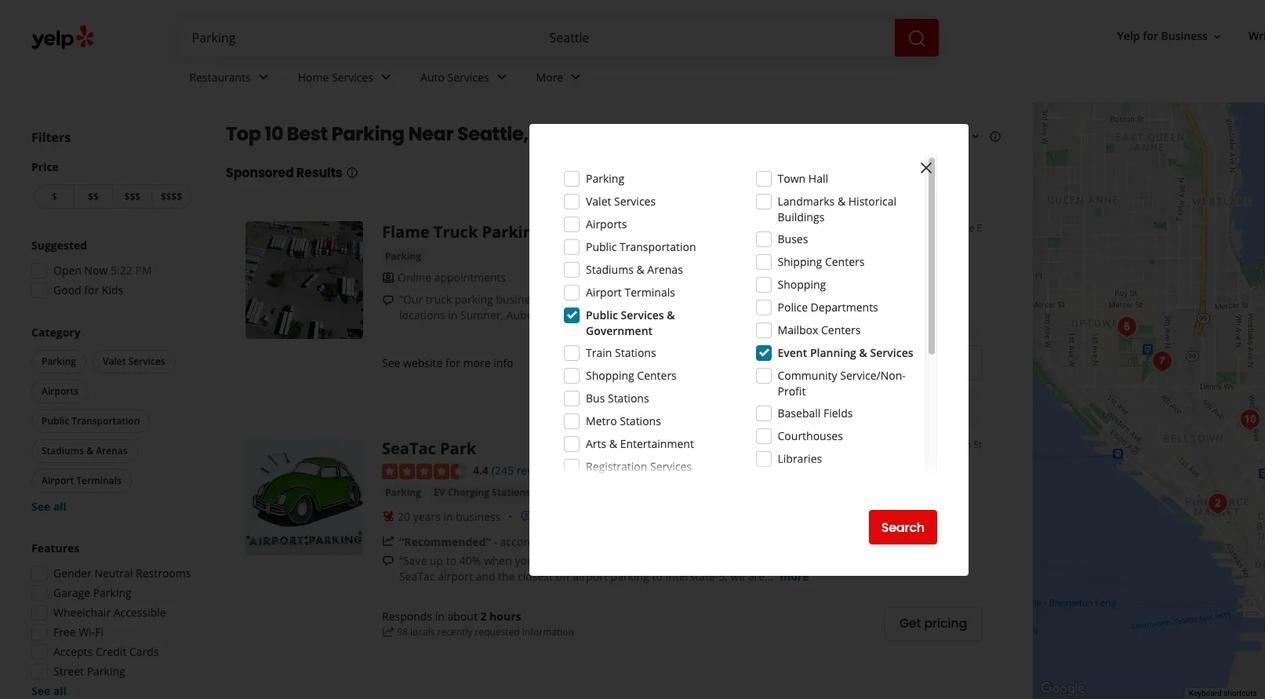 Task type: describe. For each thing, give the bounding box(es) containing it.
shipping centers
[[778, 254, 865, 269]]

wri link
[[1243, 22, 1266, 51]]

neutral
[[95, 566, 133, 581]]

town
[[778, 171, 806, 186]]

airport terminals inside search dialog
[[586, 285, 676, 300]]

group containing features
[[27, 541, 195, 699]]

"our truck parking business provides daily and monthly parking options at competitive rates at six of our locations in sumner, auburn, and maple valley in washington state. our…"
[[399, 292, 934, 323]]

home
[[298, 70, 329, 84]]

1 airport from the left
[[438, 569, 473, 584]]

16 years in business v2 image
[[382, 511, 395, 523]]

centers for shipping centers
[[826, 254, 865, 269]]

16 speech v2 image
[[382, 294, 395, 307]]

for for kids
[[84, 283, 99, 297]]

24 chevron down v2 image for auto services
[[493, 68, 511, 87]]

hall
[[809, 171, 829, 186]]

in inside ""save up to 40% when you prepay and experience the best parking value in seatac! located within one mile of seatac airport and the closest off airport parking to interstate-5, we are…""
[[773, 553, 783, 568]]

bus stations
[[586, 391, 650, 406]]

valley
[[608, 308, 638, 323]]

public inside public transportation button
[[42, 414, 69, 428]]

(245
[[492, 463, 514, 478]]

sponsored
[[226, 164, 294, 182]]

bus
[[586, 391, 605, 406]]

best
[[677, 553, 699, 568]]

mailbox
[[778, 323, 819, 337]]

according
[[500, 534, 550, 549]]

credit
[[96, 644, 127, 659]]

metro
[[586, 414, 617, 429]]

0 horizontal spatial 16 info v2 image
[[346, 166, 358, 179]]

valet services button
[[93, 350, 176, 374]]

washington inside "our truck parking business provides daily and monthly parking options at competitive rates at six of our locations in sumner, auburn, and maple valley in washington state. our…"
[[653, 308, 714, 323]]

price
[[31, 159, 59, 174]]

open
[[53, 263, 82, 278]]

free wi-fi
[[53, 625, 104, 640]]

& up service/non-
[[860, 345, 868, 360]]

in right years
[[444, 509, 453, 524]]

valet services inside search dialog
[[586, 194, 656, 209]]

16 speech v2 image
[[382, 555, 395, 568]]

google image
[[1038, 679, 1089, 699]]

& inside button
[[86, 444, 93, 458]]

flame truck parking image
[[246, 221, 363, 339]]

home services
[[298, 70, 374, 84]]

town hall
[[778, 171, 829, 186]]

98 locals recently requested information
[[397, 626, 574, 639]]

departments
[[811, 300, 879, 315]]

komo plaza garage image
[[1147, 346, 1179, 378]]

our…"
[[748, 308, 780, 323]]

stadiums & arenas button
[[31, 440, 138, 463]]

st
[[974, 438, 983, 451]]

parking button for 2nd parking link
[[382, 485, 425, 500]]

airports button
[[31, 380, 89, 403]]

when
[[484, 553, 512, 568]]

auto services
[[421, 70, 489, 84]]

landmarks
[[778, 194, 835, 209]]

$$$$ button
[[152, 184, 192, 209]]

airport terminals inside button
[[42, 474, 121, 487]]

16 online appointments v2 image
[[382, 271, 395, 284]]

see all for category
[[31, 499, 67, 514]]

seatac!
[[786, 553, 825, 568]]

profit
[[778, 384, 806, 399]]

s
[[939, 438, 944, 451]]

see for category
[[31, 499, 50, 514]]

2 16 trending v2 image from the top
[[382, 626, 395, 639]]

& inside landmarks & historical buildings
[[838, 194, 846, 209]]

gender
[[53, 566, 92, 581]]

airport inside button
[[42, 474, 74, 487]]

"recommended"
[[399, 534, 491, 549]]

public market parking image
[[1203, 488, 1234, 520]]

pike place market parking garage image
[[1203, 488, 1234, 520]]

locals
[[410, 626, 435, 639]]

one
[[905, 553, 925, 568]]

more
[[536, 70, 564, 84]]

landmarks & historical buildings
[[778, 194, 897, 224]]

2701 s 200th st
[[915, 438, 983, 451]]

e
[[977, 221, 983, 235]]

10
[[265, 121, 283, 147]]

users
[[582, 534, 610, 549]]

get pricing
[[900, 615, 968, 633]]

98
[[397, 626, 408, 639]]

restaurants
[[190, 70, 251, 84]]

fi
[[95, 625, 104, 640]]

2701
[[915, 438, 936, 451]]

flame truck parking link
[[382, 221, 542, 243]]

police
[[778, 300, 808, 315]]

search image
[[908, 29, 927, 48]]

valet inside valet services button
[[103, 355, 126, 368]]

and up 'valley'
[[618, 292, 638, 307]]

public transportation inside search dialog
[[586, 239, 697, 254]]

16 chevron down v2 image
[[1212, 30, 1224, 43]]

ev charging stations link
[[431, 485, 534, 500]]

top 10 best parking near seattle, washington
[[226, 121, 649, 147]]

recently
[[438, 626, 473, 639]]

arts
[[586, 436, 607, 451]]

you
[[515, 553, 534, 568]]

seatac park image
[[246, 438, 363, 556]]

0 vertical spatial washington
[[533, 121, 649, 147]]

baseball fields
[[778, 406, 853, 421]]

we
[[731, 569, 746, 584]]

"save up to 40% when you prepay and experience the best parking value in seatac! located within one mile of seatac airport and the closest off airport parking to interstate-5, we are…"
[[399, 553, 963, 584]]

0 vertical spatial public
[[586, 239, 617, 254]]

entertainment
[[621, 436, 694, 451]]

parking up state.
[[686, 292, 725, 307]]

transportation inside public transportation button
[[72, 414, 140, 428]]

see all button for category
[[31, 499, 67, 514]]

years
[[413, 509, 441, 524]]

arenas inside search dialog
[[648, 262, 683, 277]]

registration services
[[586, 459, 692, 474]]

street parking
[[53, 664, 125, 679]]

police departments
[[778, 300, 879, 315]]

24 chevron down v2 image for restaurants
[[254, 68, 273, 87]]

public services & government
[[586, 308, 675, 338]]

shopping for shopping
[[778, 277, 827, 292]]

train
[[586, 345, 613, 360]]

valet services inside valet services button
[[103, 355, 165, 368]]

keyboard
[[1190, 689, 1223, 698]]

restrooms
[[136, 566, 191, 581]]

in up recently
[[435, 609, 445, 624]]

4.4 link
[[473, 462, 489, 479]]

user actions element
[[1106, 22, 1266, 53]]

stations for bus stations
[[608, 391, 650, 406]]

reviews)
[[517, 463, 559, 478]]

provides
[[544, 292, 588, 307]]

arenas inside button
[[96, 444, 128, 458]]

terminals inside search dialog
[[625, 285, 676, 300]]

"save
[[399, 553, 427, 568]]

free for free estimates
[[536, 509, 558, 524]]

parking button for second parking link from the bottom of the page
[[382, 249, 425, 265]]

accepts
[[53, 644, 93, 659]]

2110 136th ave e
[[907, 221, 983, 235]]

0 vertical spatial see
[[382, 356, 401, 370]]

located
[[827, 553, 868, 568]]

stations for metro stations
[[620, 414, 662, 429]]

24 chevron down v2 image
[[377, 68, 396, 87]]



Task type: vqa. For each thing, say whether or not it's contained in the screenshot.
$
yes



Task type: locate. For each thing, give the bounding box(es) containing it.
1 vertical spatial arenas
[[96, 444, 128, 458]]

1 vertical spatial centers
[[822, 323, 861, 337]]

shopping down the shipping
[[778, 277, 827, 292]]

more link down competitive
[[783, 308, 812, 323]]

0 vertical spatial shopping
[[778, 277, 827, 292]]

20
[[398, 509, 410, 524]]

sponsored results
[[226, 164, 343, 182]]

centers down the train stations
[[638, 368, 677, 383]]

1 horizontal spatial of
[[952, 553, 963, 568]]

open now 5:22 pm
[[53, 263, 152, 278]]

0 vertical spatial airports
[[586, 217, 628, 232]]

0 horizontal spatial airport
[[42, 474, 74, 487]]

public transportation button
[[31, 410, 150, 433]]

& down public transportation button
[[86, 444, 93, 458]]

2 vertical spatial for
[[446, 356, 461, 370]]

hours
[[490, 609, 522, 624]]

parking up the sumner,
[[455, 292, 494, 307]]

0 horizontal spatial airports
[[42, 385, 78, 398]]

public transportation inside button
[[42, 414, 140, 428]]

1 horizontal spatial 24 chevron down v2 image
[[493, 68, 511, 87]]

of
[[903, 292, 913, 307], [952, 553, 963, 568]]

seatac up 4.4 star rating image
[[382, 438, 436, 459]]

5:22
[[111, 263, 133, 278]]

0 vertical spatial arenas
[[648, 262, 683, 277]]

1 horizontal spatial stadiums & arenas
[[586, 262, 683, 277]]

2 horizontal spatial for
[[1144, 29, 1159, 44]]

event
[[778, 345, 808, 360]]

2 horizontal spatial 24 chevron down v2 image
[[567, 68, 586, 87]]

1 vertical spatial business
[[456, 509, 501, 524]]

the left the best
[[657, 553, 674, 568]]

at left six at the right top of the page
[[873, 292, 883, 307]]

1 vertical spatial group
[[28, 325, 195, 515]]

business inside "our truck parking business provides daily and monthly parking options at competitive rates at six of our locations in sumner, auburn, and maple valley in washington state. our…"
[[496, 292, 541, 307]]

seatac down "save
[[399, 569, 435, 584]]

1 parking link from the top
[[382, 249, 425, 265]]

in right value
[[773, 553, 783, 568]]

transportation
[[620, 239, 697, 254], [72, 414, 140, 428]]

shopping centers
[[586, 368, 677, 383]]

free for free wi-fi
[[53, 625, 76, 640]]

0 vertical spatial public transportation
[[586, 239, 697, 254]]

restaurants link
[[177, 57, 285, 102]]

airport terminals down stadiums & arenas button
[[42, 474, 121, 487]]

six
[[886, 292, 900, 307]]

4.4 star rating image
[[382, 464, 467, 479]]

monthly
[[641, 292, 683, 307]]

stadiums & arenas inside search dialog
[[586, 262, 683, 277]]

stations up shopping centers
[[615, 345, 657, 360]]

services inside the public services & government
[[621, 308, 664, 323]]

maple
[[573, 308, 605, 323]]

see for features
[[31, 684, 50, 699]]

1 vertical spatial valet
[[103, 355, 126, 368]]

yelp
[[1118, 29, 1141, 44]]

0 horizontal spatial stadiums & arenas
[[42, 444, 128, 458]]

5,
[[719, 569, 728, 584]]

airport terminals
[[586, 285, 676, 300], [42, 474, 121, 487]]

parking button up 20 on the bottom of the page
[[382, 485, 425, 500]]

1 vertical spatial washington
[[653, 308, 714, 323]]

airport inside search dialog
[[586, 285, 622, 300]]

1 vertical spatial transportation
[[72, 414, 140, 428]]

1 horizontal spatial the
[[657, 553, 674, 568]]

to left 34
[[553, 534, 564, 549]]

0 vertical spatial for
[[1144, 29, 1159, 44]]

3 24 chevron down v2 image from the left
[[567, 68, 586, 87]]

more down the seatac!
[[781, 569, 810, 584]]

and down users
[[576, 553, 595, 568]]

valet inside search dialog
[[586, 194, 612, 209]]

search dialog
[[0, 0, 1266, 699]]

public down daily
[[586, 308, 618, 323]]

get pricing button
[[885, 606, 983, 641]]

at up 'our…"'
[[769, 292, 779, 307]]

airport right off
[[573, 569, 608, 584]]

pricing
[[925, 615, 968, 633]]

stadiums up daily
[[586, 262, 634, 277]]

24 chevron down v2 image inside the 'auto services' link
[[493, 68, 511, 87]]

stadiums up airport terminals button on the bottom left
[[42, 444, 84, 458]]

buses
[[778, 232, 809, 246]]

parking down experience
[[611, 569, 650, 584]]

1 vertical spatial public
[[586, 308, 618, 323]]

prepay
[[537, 553, 573, 568]]

sumner,
[[461, 308, 504, 323]]

1 vertical spatial seatac
[[399, 569, 435, 584]]

24 chevron down v2 image inside more link
[[567, 68, 586, 87]]

seatac inside ""save up to 40% when you prepay and experience the best parking value in seatac! located within one mile of seatac airport and the closest off airport parking to interstate-5, we are…""
[[399, 569, 435, 584]]

seatac park
[[382, 438, 477, 459]]

up
[[430, 553, 443, 568]]

for inside group
[[84, 283, 99, 297]]

16 trending v2 image
[[382, 536, 395, 548], [382, 626, 395, 639]]

of inside "our truck parking business provides daily and monthly parking options at competitive rates at six of our locations in sumner, auburn, and maple valley in washington state. our…"
[[903, 292, 913, 307]]

shipping
[[778, 254, 823, 269]]

0 horizontal spatial terminals
[[76, 474, 121, 487]]

0 vertical spatial all
[[53, 499, 67, 514]]

airport up 'maple'
[[586, 285, 622, 300]]

more for flame truck parking
[[783, 308, 812, 323]]

parking button down category
[[31, 350, 86, 374]]

auto services link
[[408, 57, 524, 102]]

website
[[918, 354, 968, 372]]

2 vertical spatial more
[[781, 569, 810, 584]]

public transportation up monthly
[[586, 239, 697, 254]]

16 info v2 image
[[990, 130, 1002, 143], [346, 166, 358, 179]]

1 vertical spatial the
[[498, 569, 515, 584]]

seatac
[[382, 438, 436, 459], [399, 569, 435, 584]]

see all down street
[[31, 684, 67, 699]]

centers for shopping centers
[[638, 368, 677, 383]]

1 vertical spatial more link
[[781, 569, 810, 584]]

free up accepts
[[53, 625, 76, 640]]

business for parking
[[496, 292, 541, 307]]

price group
[[31, 159, 195, 212]]

24 chevron down v2 image inside restaurants link
[[254, 68, 273, 87]]

our
[[916, 292, 934, 307]]

competitive
[[782, 292, 842, 307]]

1 at from the left
[[769, 292, 779, 307]]

terminals up 'valley'
[[625, 285, 676, 300]]

0 vertical spatial to
[[553, 534, 564, 549]]

more link for seatac park
[[781, 569, 810, 584]]

"recommended" - according to 34 users
[[399, 534, 610, 549]]

public up daily
[[586, 239, 617, 254]]

0 vertical spatial airport
[[586, 285, 622, 300]]

1 vertical spatial 16 trending v2 image
[[382, 626, 395, 639]]

public transportation up stadiums & arenas button
[[42, 414, 140, 428]]

24 chevron down v2 image for more
[[567, 68, 586, 87]]

airport down stadiums & arenas button
[[42, 474, 74, 487]]

stadiums & arenas up monthly
[[586, 262, 683, 277]]

24 chevron down v2 image right "restaurants"
[[254, 68, 273, 87]]

stations down (245 at the bottom left of page
[[492, 486, 531, 499]]

transportation inside search dialog
[[620, 239, 697, 254]]

1 vertical spatial of
[[952, 553, 963, 568]]

see all button for features
[[31, 684, 67, 699]]

centers down departments
[[822, 323, 861, 337]]

parking button
[[382, 249, 425, 265], [31, 350, 86, 374], [382, 485, 425, 500]]

2 parking link from the top
[[382, 485, 425, 500]]

government
[[586, 323, 653, 338]]

see all
[[31, 499, 67, 514], [31, 684, 67, 699]]

historical
[[849, 194, 897, 209]]

1 horizontal spatial stadiums
[[586, 262, 634, 277]]

$$
[[88, 190, 99, 203]]

for right website
[[446, 356, 461, 370]]

1 horizontal spatial airport terminals
[[586, 285, 676, 300]]

1 vertical spatial parking link
[[382, 485, 425, 500]]

2 vertical spatial public
[[42, 414, 69, 428]]

terminals down stadiums & arenas button
[[76, 474, 121, 487]]

accepts credit cards
[[53, 644, 159, 659]]

2 vertical spatial see
[[31, 684, 50, 699]]

stadiums & arenas down public transportation button
[[42, 444, 128, 458]]

stations inside ev charging stations button
[[492, 486, 531, 499]]

for right yelp
[[1144, 29, 1159, 44]]

& down monthly
[[667, 308, 675, 323]]

all down street
[[53, 684, 67, 699]]

1 horizontal spatial terminals
[[625, 285, 676, 300]]

best
[[287, 121, 328, 147]]

of right six at the right top of the page
[[903, 292, 913, 307]]

136th
[[931, 221, 957, 235]]

0 vertical spatial parking link
[[382, 249, 425, 265]]

information
[[522, 626, 574, 639]]

1 vertical spatial 16 info v2 image
[[346, 166, 358, 179]]

in right 'valley'
[[640, 308, 650, 323]]

washington down more link
[[533, 121, 649, 147]]

16 trending v2 image up 16 speech v2 icon
[[382, 536, 395, 548]]

& up monthly
[[637, 262, 645, 277]]

at
[[769, 292, 779, 307], [873, 292, 883, 307]]

1 horizontal spatial free
[[536, 509, 558, 524]]

0 horizontal spatial free
[[53, 625, 76, 640]]

see all for features
[[31, 684, 67, 699]]

1 vertical spatial parking button
[[31, 350, 86, 374]]

1 vertical spatial to
[[446, 553, 457, 568]]

see all button down airport terminals button on the bottom left
[[31, 499, 67, 514]]

16 free estimates v2 image
[[520, 511, 533, 523]]

parking
[[332, 121, 405, 147], [586, 171, 625, 186], [482, 221, 542, 243], [385, 250, 421, 263], [42, 355, 76, 368], [385, 486, 421, 499], [93, 586, 132, 600], [87, 664, 125, 679]]

0 horizontal spatial of
[[903, 292, 913, 307]]

24 chevron down v2 image right more
[[567, 68, 586, 87]]

for for business
[[1144, 29, 1159, 44]]

stations up arts & entertainment
[[620, 414, 662, 429]]

parking button up online
[[382, 249, 425, 265]]

rates
[[845, 292, 871, 307]]

charging
[[448, 486, 490, 499]]

arenas up monthly
[[648, 262, 683, 277]]

auburn,
[[507, 308, 548, 323]]

ev charging stations button
[[431, 485, 534, 500]]

0 horizontal spatial for
[[84, 283, 99, 297]]

shopping up bus stations
[[586, 368, 635, 383]]

see all button down street
[[31, 684, 67, 699]]

transportation up stadiums & arenas button
[[72, 414, 140, 428]]

airports inside search dialog
[[586, 217, 628, 232]]

2 vertical spatial group
[[27, 541, 195, 699]]

seattle center image
[[1112, 312, 1143, 343]]

1 vertical spatial for
[[84, 283, 99, 297]]

free right 16 free estimates v2 icon
[[536, 509, 558, 524]]

1 24 chevron down v2 image from the left
[[254, 68, 273, 87]]

wi-
[[79, 625, 95, 640]]

1 horizontal spatial public transportation
[[586, 239, 697, 254]]

2 vertical spatial to
[[653, 569, 663, 584]]

in down the truck
[[448, 308, 458, 323]]

to right the up
[[446, 553, 457, 568]]

$$$$
[[161, 190, 182, 203]]

business for in
[[456, 509, 501, 524]]

2 vertical spatial centers
[[638, 368, 677, 383]]

1 see all button from the top
[[31, 499, 67, 514]]

closest
[[518, 569, 553, 584]]

all for category
[[53, 499, 67, 514]]

community service/non- profit
[[778, 368, 906, 399]]

business categories element
[[177, 57, 1266, 102]]

1 horizontal spatial at
[[873, 292, 883, 307]]

2 24 chevron down v2 image from the left
[[493, 68, 511, 87]]

centers up rates at top
[[826, 254, 865, 269]]

arts & entertainment
[[586, 436, 694, 451]]

airports up public transportation button
[[42, 385, 78, 398]]

see
[[382, 356, 401, 370], [31, 499, 50, 514], [31, 684, 50, 699]]

0 horizontal spatial transportation
[[72, 414, 140, 428]]

& left historical
[[838, 194, 846, 209]]

0 vertical spatial valet
[[586, 194, 612, 209]]

terminals
[[625, 285, 676, 300], [76, 474, 121, 487]]

for down now on the left top of page
[[84, 283, 99, 297]]

more link for flame truck parking
[[783, 308, 812, 323]]

buildings
[[778, 210, 825, 224]]

1 horizontal spatial washington
[[653, 308, 714, 323]]

0 vertical spatial business
[[496, 292, 541, 307]]

map region
[[1002, 0, 1266, 699]]

terminals inside airport terminals button
[[76, 474, 121, 487]]

1 see all from the top
[[31, 499, 67, 514]]

0 horizontal spatial 24 chevron down v2 image
[[254, 68, 273, 87]]

0 vertical spatial see all
[[31, 499, 67, 514]]

0 horizontal spatial stadiums
[[42, 444, 84, 458]]

1 horizontal spatial airport
[[586, 285, 622, 300]]

$
[[52, 190, 57, 203]]

about
[[448, 609, 478, 624]]

1 vertical spatial free
[[53, 625, 76, 640]]

appointments
[[435, 270, 506, 285]]

baseball
[[778, 406, 821, 421]]

0 vertical spatial transportation
[[620, 239, 697, 254]]

0 horizontal spatial the
[[498, 569, 515, 584]]

to left 'interstate-'
[[653, 569, 663, 584]]

seattle,
[[458, 121, 529, 147]]

more left 'info'
[[464, 356, 491, 370]]

see all button
[[31, 499, 67, 514], [31, 684, 67, 699]]

interstate-
[[666, 569, 719, 584]]

-
[[494, 534, 498, 549]]

group
[[27, 238, 195, 303], [28, 325, 195, 515], [27, 541, 195, 699]]

40%
[[460, 553, 481, 568]]

0 vertical spatial centers
[[826, 254, 865, 269]]

stadiums inside search dialog
[[586, 262, 634, 277]]

libraries
[[778, 451, 823, 466]]

for inside button
[[1144, 29, 1159, 44]]

train stations
[[586, 345, 657, 360]]

2 see all from the top
[[31, 684, 67, 699]]

1 vertical spatial shopping
[[586, 368, 635, 383]]

options
[[727, 292, 766, 307]]

and down when on the left bottom of page
[[476, 569, 496, 584]]

group containing suggested
[[27, 238, 195, 303]]

top
[[226, 121, 261, 147]]

arenas down public transportation button
[[96, 444, 128, 458]]

1 horizontal spatial to
[[553, 534, 564, 549]]

free inside group
[[53, 625, 76, 640]]

close image
[[918, 158, 936, 177]]

of inside ""save up to 40% when you prepay and experience the best parking value in seatac! located within one mile of seatac airport and the closest off airport parking to interstate-5, we are…""
[[952, 553, 963, 568]]

& inside the public services & government
[[667, 308, 675, 323]]

airports up daily
[[586, 217, 628, 232]]

0 horizontal spatial airport terminals
[[42, 474, 121, 487]]

business up auburn,
[[496, 292, 541, 307]]

1 vertical spatial terminals
[[76, 474, 121, 487]]

washington down monthly
[[653, 308, 714, 323]]

mile
[[927, 553, 949, 568]]

group containing category
[[28, 325, 195, 515]]

all for features
[[53, 684, 67, 699]]

None search field
[[179, 19, 942, 57]]

search
[[882, 518, 925, 536]]

0 vertical spatial seatac
[[382, 438, 436, 459]]

1 vertical spatial airport
[[42, 474, 74, 487]]

stations down shopping centers
[[608, 391, 650, 406]]

1 horizontal spatial valet services
[[586, 194, 656, 209]]

see all down airport terminals button on the bottom left
[[31, 499, 67, 514]]

more down competitive
[[783, 308, 812, 323]]

0 horizontal spatial to
[[446, 553, 457, 568]]

business down ev charging stations link at left
[[456, 509, 501, 524]]

public transportation
[[586, 239, 697, 254], [42, 414, 140, 428]]

0 vertical spatial of
[[903, 292, 913, 307]]

1 all from the top
[[53, 499, 67, 514]]

& right arts
[[610, 436, 618, 451]]

2 airport from the left
[[573, 569, 608, 584]]

centers for mailbox centers
[[822, 323, 861, 337]]

keyboard shortcuts button
[[1190, 688, 1258, 699]]

24 chevron down v2 image right auto services
[[493, 68, 511, 87]]

services inside button
[[128, 355, 165, 368]]

stadiums inside button
[[42, 444, 84, 458]]

24 chevron down v2 image
[[254, 68, 273, 87], [493, 68, 511, 87], [567, 68, 586, 87]]

state.
[[717, 308, 745, 323]]

0 horizontal spatial washington
[[533, 121, 649, 147]]

the down when on the left bottom of page
[[498, 569, 515, 584]]

1 16 trending v2 image from the top
[[382, 536, 395, 548]]

more for seatac park
[[781, 569, 810, 584]]

parking up 5, on the bottom right of the page
[[702, 553, 740, 568]]

1 vertical spatial see
[[31, 499, 50, 514]]

parking garage image
[[1235, 404, 1266, 436]]

stations for train stations
[[615, 345, 657, 360]]

0 vertical spatial stadiums & arenas
[[586, 262, 683, 277]]

airport down 40%
[[438, 569, 473, 584]]

1 vertical spatial see all
[[31, 684, 67, 699]]

parking link up 20 on the bottom of the page
[[382, 485, 425, 500]]

more link down the seatac!
[[781, 569, 810, 584]]

shopping for shopping centers
[[586, 368, 635, 383]]

all down airport terminals button on the bottom left
[[53, 499, 67, 514]]

and down provides on the top of the page
[[551, 308, 570, 323]]

1 vertical spatial all
[[53, 684, 67, 699]]

0 vertical spatial 16 trending v2 image
[[382, 536, 395, 548]]

1 horizontal spatial 16 info v2 image
[[990, 130, 1002, 143]]

200th
[[947, 438, 972, 451]]

view website link
[[870, 345, 983, 380]]

0 horizontal spatial airport
[[438, 569, 473, 584]]

1 horizontal spatial transportation
[[620, 239, 697, 254]]

estimates
[[561, 509, 611, 524]]

2
[[481, 609, 487, 624]]

0 horizontal spatial shopping
[[586, 368, 635, 383]]

2 all from the top
[[53, 684, 67, 699]]

16 trending v2 image left '98'
[[382, 626, 395, 639]]

truck
[[434, 221, 478, 243]]

0 vertical spatial airport terminals
[[586, 285, 676, 300]]

0 vertical spatial 16 info v2 image
[[990, 130, 1002, 143]]

1 vertical spatial stadiums
[[42, 444, 84, 458]]

responds
[[382, 609, 433, 624]]

parking link up online
[[382, 249, 425, 265]]

1 horizontal spatial valet
[[586, 194, 612, 209]]

1 vertical spatial airport terminals
[[42, 474, 121, 487]]

2 at from the left
[[873, 292, 883, 307]]

airport terminals up 'valley'
[[586, 285, 676, 300]]

of right mile
[[952, 553, 963, 568]]

public down airports button on the bottom of page
[[42, 414, 69, 428]]

locations
[[399, 308, 446, 323]]

1 vertical spatial stadiums & arenas
[[42, 444, 128, 458]]

parking inside search dialog
[[586, 171, 625, 186]]

see website for more info
[[382, 356, 514, 370]]

stadiums & arenas inside button
[[42, 444, 128, 458]]

1 horizontal spatial for
[[446, 356, 461, 370]]

free estimates
[[536, 509, 611, 524]]

planning
[[811, 345, 857, 360]]

0 vertical spatial valet services
[[586, 194, 656, 209]]

airports inside button
[[42, 385, 78, 398]]

2 vertical spatial parking button
[[382, 485, 425, 500]]

0 vertical spatial stadiums
[[586, 262, 634, 277]]

1 vertical spatial valet services
[[103, 355, 165, 368]]

transportation up monthly
[[620, 239, 697, 254]]

0 vertical spatial the
[[657, 553, 674, 568]]

public inside the public services & government
[[586, 308, 618, 323]]

2 see all button from the top
[[31, 684, 67, 699]]

1 vertical spatial more
[[464, 356, 491, 370]]



